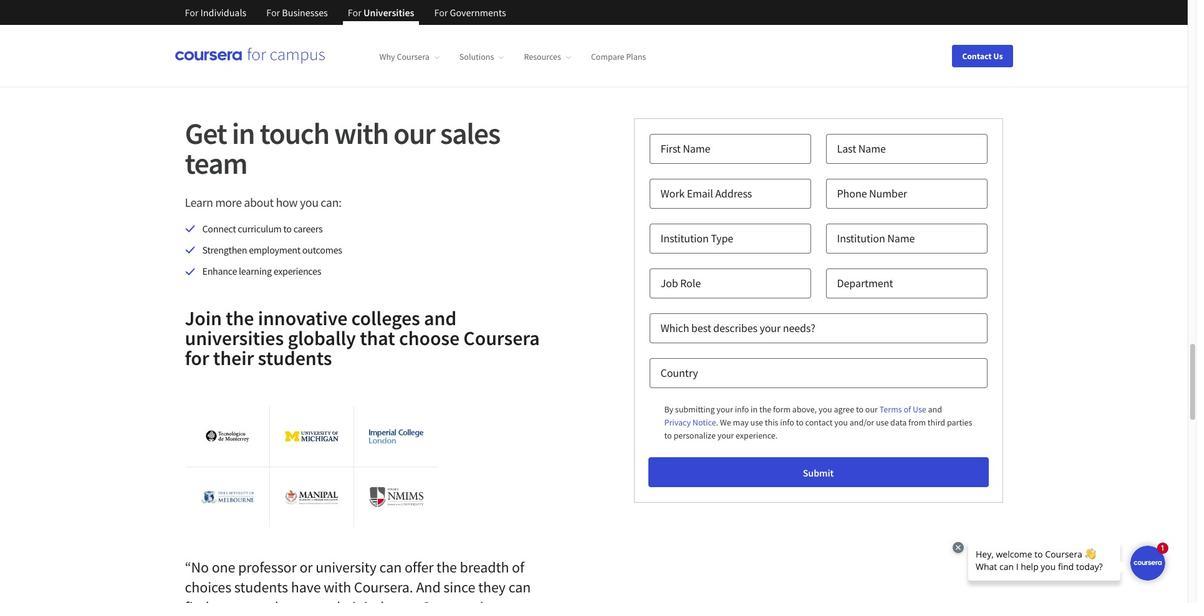 Task type: describe. For each thing, give the bounding box(es) containing it.
tecnológico de monterrey image
[[200, 431, 254, 442]]

submitting
[[675, 404, 715, 415]]

the inside no one professor or university can offer the breadth of choices students have with coursera. and since they can find courses relevant to their industry, coursera is a gre
[[437, 558, 457, 577]]

join the innovative colleges and universities globally that choose coursera for their students
[[185, 306, 540, 371]]

breadth
[[460, 558, 509, 577]]

industry,
[[364, 598, 419, 604]]

your inside 'by submitting your info in the form above, you agree to our terms of use and privacy notice'
[[717, 404, 733, 415]]

coursera inside no one professor or university can offer the breadth of choices students have with coursera. and since they can find courses relevant to their industry, coursera is a gre
[[421, 598, 477, 604]]

sales
[[440, 114, 500, 152]]

professor
[[238, 558, 297, 577]]

university
[[316, 558, 377, 577]]

and/or
[[850, 417, 874, 428]]

strengthen employment outcomes
[[202, 244, 342, 256]]

privacy notice
[[664, 417, 716, 428]]

or
[[300, 558, 313, 577]]

university of michigan image
[[285, 431, 339, 442]]

resources link
[[524, 51, 571, 62]]

work
[[661, 186, 685, 201]]

0 horizontal spatial you
[[300, 194, 318, 210]]

one
[[212, 558, 235, 577]]

enhance
[[202, 265, 237, 278]]

and for science
[[532, 12, 548, 24]]

enhance learning experiences
[[202, 265, 321, 278]]

our inside get in touch with our sales team
[[393, 114, 435, 152]]

collaboration
[[607, 12, 664, 24]]

vice-
[[436, 12, 456, 24]]

learn more about how you can:
[[185, 194, 341, 210]]

contact us button
[[952, 45, 1013, 67]]

and inside 'by submitting your info in the form above, you agree to our terms of use and privacy notice'
[[928, 404, 942, 415]]

of
[[512, 558, 524, 577]]

info inside 'by submitting your info in the form above, you agree to our terms of use and privacy notice'
[[735, 404, 749, 415]]

job
[[661, 276, 678, 290]]

contact us
[[962, 50, 1003, 61]]

first
[[661, 141, 681, 156]]

to left the careers
[[283, 222, 292, 235]]

may
[[733, 417, 749, 428]]

connect curriculum to careers
[[202, 222, 323, 235]]

you inside . we may use this info to contact you and/or use data from third parties to personalize your experience.
[[834, 417, 848, 428]]

get
[[185, 114, 227, 152]]

job role
[[661, 276, 701, 290]]

coursera inside join the innovative colleges and universities globally that choose coursera for their students
[[464, 326, 540, 351]]

Work Email Address email field
[[649, 179, 811, 209]]

how
[[276, 194, 298, 210]]

terms of
[[880, 404, 911, 415]]

terms of use link
[[880, 403, 926, 416]]

number
[[869, 186, 907, 201]]

governments
[[450, 6, 506, 19]]

institution type
[[661, 231, 733, 245]]

First Name text field
[[649, 134, 811, 164]]

that
[[360, 326, 395, 351]]

relevant
[[262, 598, 313, 604]]

use
[[913, 404, 926, 415]]

. we
[[716, 417, 731, 428]]

globally
[[288, 326, 356, 351]]

info inside . we may use this info to contact you and/or use data from third parties to personalize your experience.
[[780, 417, 794, 428]]

with inside get in touch with our sales team
[[334, 114, 388, 152]]

coursera.
[[354, 578, 413, 597]]

. we may use this info to contact you and/or use data from third parties to personalize your experience.
[[664, 417, 972, 441]]

name for institution name
[[887, 231, 915, 245]]

submit
[[803, 467, 834, 479]]

agree to
[[834, 404, 864, 415]]

have
[[291, 578, 321, 597]]

from
[[909, 417, 926, 428]]

needs?
[[783, 321, 815, 335]]

name for first name
[[683, 141, 710, 156]]

privacy notice link
[[664, 416, 716, 429]]

in inside 'by submitting your info in the form above, you agree to our terms of use and privacy notice'
[[751, 404, 758, 415]]

innovative
[[258, 306, 348, 331]]

universities
[[185, 326, 284, 351]]

courses
[[212, 598, 260, 604]]

nmims image
[[369, 488, 423, 508]]

first name
[[661, 141, 710, 156]]

colleges
[[351, 306, 420, 331]]

experiences
[[274, 265, 321, 278]]

work email address
[[661, 186, 752, 201]]

employment
[[249, 244, 301, 256]]

you inside 'by submitting your info in the form above, you agree to our terms of use and privacy notice'
[[819, 404, 832, 415]]

1 use from the left
[[750, 417, 763, 428]]

Last Name text field
[[826, 134, 987, 164]]

to inside no one professor or university can offer the breadth of choices students have with coursera. and since they can find courses relevant to their industry, coursera is a gre
[[316, 598, 329, 604]]

to down above,
[[796, 417, 804, 428]]

your inside . we may use this info to contact you and/or use data from third parties to personalize your experience.
[[717, 430, 734, 441]]

describes
[[713, 321, 758, 335]]

our inside 'by submitting your info in the form above, you agree to our terms of use and privacy notice'
[[865, 404, 878, 415]]

businesses
[[282, 6, 328, 19]]

why
[[379, 51, 395, 62]]

role
[[680, 276, 701, 290]]

experience.
[[736, 430, 778, 441]]

contact
[[962, 50, 992, 61]]

2 use from the left
[[876, 417, 889, 428]]

science
[[498, 12, 530, 24]]

submit button
[[648, 457, 989, 487]]

the inside 'by submitting your info in the form above, you agree to our terms of use and privacy notice'
[[759, 404, 771, 415]]

careers
[[293, 222, 323, 235]]

solutions
[[459, 51, 494, 62]]

for universities
[[348, 6, 414, 19]]

coursera for campus image
[[175, 47, 325, 64]]

by
[[664, 404, 673, 415]]



Task type: vqa. For each thing, say whether or not it's contained in the screenshot.
degree
no



Task type: locate. For each thing, give the bounding box(es) containing it.
the inside join the innovative colleges and universities globally that choose coursera for their students
[[226, 306, 254, 331]]

the
[[226, 306, 254, 331], [759, 404, 771, 415], [437, 558, 457, 577]]

phone
[[837, 186, 867, 201]]

you
[[300, 194, 318, 210], [819, 404, 832, 415], [834, 417, 848, 428]]

department
[[837, 276, 893, 290]]

manipal university image
[[285, 490, 339, 505]]

0 horizontal spatial institution
[[661, 231, 709, 245]]

1 vertical spatial the
[[759, 404, 771, 415]]

institution left the "type"
[[661, 231, 709, 245]]

1 vertical spatial in
[[751, 404, 758, 415]]

personalize
[[674, 430, 716, 441]]

1 horizontal spatial our
[[865, 404, 878, 415]]

0 vertical spatial our
[[393, 114, 435, 152]]

1 vertical spatial our
[[865, 404, 878, 415]]

and inside join the innovative colleges and universities globally that choose coursera for their students
[[424, 306, 457, 331]]

your left needs?
[[760, 321, 781, 335]]

can
[[379, 558, 402, 577], [509, 578, 531, 597]]

1 vertical spatial their
[[332, 598, 361, 604]]

1 horizontal spatial you
[[819, 404, 832, 415]]

why coursera link
[[379, 51, 440, 62]]

for for individuals
[[185, 6, 199, 19]]

2 horizontal spatial you
[[834, 417, 848, 428]]

phone number
[[837, 186, 907, 201]]

1 horizontal spatial their
[[332, 598, 361, 604]]

with inside no one professor or university can offer the breadth of choices students have with coursera. and since they can find courses relevant to their industry, coursera is a gre
[[324, 578, 351, 597]]

2 vertical spatial you
[[834, 417, 848, 428]]

0 vertical spatial coursera
[[397, 51, 430, 62]]

students down professor
[[234, 578, 288, 597]]

1 horizontal spatial and
[[532, 12, 548, 24]]

to down "privacy notice" link
[[664, 430, 672, 441]]

institution name
[[837, 231, 915, 245]]

and
[[416, 578, 441, 597]]

in right get
[[232, 114, 255, 152]]

for left businesses
[[266, 6, 280, 19]]

can up coursera.
[[379, 558, 402, 577]]

0 horizontal spatial use
[[750, 417, 763, 428]]

for inside join the innovative colleges and universities globally that choose coursera for their students
[[185, 346, 209, 371]]

join
[[185, 306, 222, 331]]

our left sales
[[393, 114, 435, 152]]

name down phone number telephone field
[[887, 231, 915, 245]]

learn
[[185, 194, 213, 210]]

0 vertical spatial can
[[379, 558, 402, 577]]

type
[[711, 231, 733, 245]]

can down of
[[509, 578, 531, 597]]

2 vertical spatial your
[[717, 430, 734, 441]]

in inside get in touch with our sales team
[[232, 114, 255, 152]]

Phone Number telephone field
[[826, 179, 987, 209]]

banner navigation
[[175, 0, 516, 34]]

data
[[890, 417, 907, 428]]

and right colleges
[[424, 306, 457, 331]]

name right last
[[858, 141, 886, 156]]

and up the third
[[928, 404, 942, 415]]

2 horizontal spatial the
[[759, 404, 771, 415]]

for left the universities
[[348, 6, 361, 19]]

choose
[[399, 326, 460, 351]]

form
[[773, 404, 791, 415]]

for right rector
[[485, 12, 496, 24]]

learning
[[239, 265, 272, 278]]

universities
[[363, 6, 414, 19]]

is
[[480, 598, 490, 604]]

connect
[[202, 222, 236, 235]]

your down . we
[[717, 430, 734, 441]]

third
[[928, 417, 945, 428]]

0 horizontal spatial name
[[683, 141, 710, 156]]

best
[[691, 321, 711, 335]]

0 horizontal spatial the
[[226, 306, 254, 331]]

0 vertical spatial and
[[532, 12, 548, 24]]

1 horizontal spatial name
[[858, 141, 886, 156]]

0 vertical spatial for
[[485, 12, 496, 24]]

individuals
[[201, 6, 246, 19]]

rector
[[456, 12, 483, 24]]

why coursera
[[379, 51, 430, 62]]

compare plans link
[[591, 51, 646, 62]]

2 vertical spatial coursera
[[421, 598, 477, 604]]

use
[[750, 417, 763, 428], [876, 417, 889, 428]]

0 vertical spatial in
[[232, 114, 255, 152]]

their inside no one professor or university can offer the breadth of choices students have with coursera. and since they can find courses relevant to their industry, coursera is a gre
[[332, 598, 361, 604]]

team
[[185, 144, 247, 182]]

0 horizontal spatial our
[[393, 114, 435, 152]]

vice-rector for science and international collaboration
[[436, 12, 664, 24]]

imperial college london image
[[369, 430, 423, 444]]

1 vertical spatial can
[[509, 578, 531, 597]]

2 vertical spatial the
[[437, 558, 457, 577]]

1 vertical spatial you
[[819, 404, 832, 415]]

to down have
[[316, 598, 329, 604]]

for for businesses
[[266, 6, 280, 19]]

for individuals
[[185, 6, 246, 19]]

0 vertical spatial you
[[300, 194, 318, 210]]

use left 'data'
[[876, 417, 889, 428]]

1 horizontal spatial institution
[[837, 231, 885, 245]]

2 vertical spatial and
[[928, 404, 942, 415]]

students inside no one professor or university can offer the breadth of choices students have with coursera. and since they can find courses relevant to their industry, coursera is a gre
[[234, 578, 288, 597]]

2 horizontal spatial and
[[928, 404, 942, 415]]

1 vertical spatial for
[[185, 346, 209, 371]]

0 vertical spatial with
[[334, 114, 388, 152]]

0 horizontal spatial for
[[185, 346, 209, 371]]

2 for from the left
[[266, 6, 280, 19]]

1 vertical spatial with
[[324, 578, 351, 597]]

1 vertical spatial and
[[424, 306, 457, 331]]

1 vertical spatial info
[[780, 417, 794, 428]]

1 vertical spatial your
[[717, 404, 733, 415]]

the up since
[[437, 558, 457, 577]]

Institution Name text field
[[826, 224, 987, 254]]

for
[[485, 12, 496, 24], [185, 346, 209, 371]]

international
[[550, 12, 605, 24]]

1 horizontal spatial info
[[780, 417, 794, 428]]

offer
[[405, 558, 434, 577]]

and for colleges
[[424, 306, 457, 331]]

parties
[[947, 417, 972, 428]]

for left individuals
[[185, 6, 199, 19]]

for down "join"
[[185, 346, 209, 371]]

which best describes your needs?
[[661, 321, 815, 335]]

can:
[[321, 194, 341, 210]]

for businesses
[[266, 6, 328, 19]]

students down 'innovative'
[[258, 346, 332, 371]]

country
[[661, 366, 698, 380]]

2 institution from the left
[[837, 231, 885, 245]]

0 vertical spatial the
[[226, 306, 254, 331]]

1 horizontal spatial in
[[751, 404, 758, 415]]

for
[[185, 6, 199, 19], [266, 6, 280, 19], [348, 6, 361, 19], [434, 6, 448, 19]]

international information technology university (iitu) image
[[353, 0, 416, 10]]

for for universities
[[348, 6, 361, 19]]

for left rector
[[434, 6, 448, 19]]

3 for from the left
[[348, 6, 361, 19]]

0 vertical spatial info
[[735, 404, 749, 415]]

you down agree to at the bottom of the page
[[834, 417, 848, 428]]

your up . we
[[717, 404, 733, 415]]

touch
[[260, 114, 329, 152]]

1 institution from the left
[[661, 231, 709, 245]]

2 horizontal spatial name
[[887, 231, 915, 245]]

more
[[215, 194, 242, 210]]

you left "can:"
[[300, 194, 318, 210]]

and right science
[[532, 12, 548, 24]]

0 vertical spatial your
[[760, 321, 781, 335]]

institution up department
[[837, 231, 885, 245]]

their
[[213, 346, 254, 371], [332, 598, 361, 604]]

in up experience.
[[751, 404, 758, 415]]

last
[[837, 141, 856, 156]]

use up experience.
[[750, 417, 763, 428]]

address
[[715, 186, 752, 201]]

0 horizontal spatial their
[[213, 346, 254, 371]]

students inside join the innovative colleges and universities globally that choose coursera for their students
[[258, 346, 332, 371]]

for for governments
[[434, 6, 448, 19]]

info up may at the bottom right of page
[[735, 404, 749, 415]]

their down "join"
[[213, 346, 254, 371]]

by submitting your info in the form above, you agree to our terms of use and privacy notice
[[664, 404, 944, 428]]

0 horizontal spatial info
[[735, 404, 749, 415]]

their inside join the innovative colleges and universities globally that choose coursera for their students
[[213, 346, 254, 371]]

institution for institution type
[[661, 231, 709, 245]]

our up the and/or
[[865, 404, 878, 415]]

0 vertical spatial their
[[213, 346, 254, 371]]

curriculum
[[238, 222, 282, 235]]

outcomes
[[302, 244, 342, 256]]

0 horizontal spatial can
[[379, 558, 402, 577]]

1 for from the left
[[185, 6, 199, 19]]

contact
[[805, 417, 833, 428]]

1 horizontal spatial can
[[509, 578, 531, 597]]

1 horizontal spatial for
[[485, 12, 496, 24]]

for governments
[[434, 6, 506, 19]]

info down form
[[780, 417, 794, 428]]

their down university
[[332, 598, 361, 604]]

1 vertical spatial coursera
[[464, 326, 540, 351]]

about
[[244, 194, 274, 210]]

name right first on the right top of the page
[[683, 141, 710, 156]]

plans
[[626, 51, 646, 62]]

above,
[[792, 404, 817, 415]]

institution for institution name
[[837, 231, 885, 245]]

coursera
[[397, 51, 430, 62], [464, 326, 540, 351], [421, 598, 477, 604]]

4 for from the left
[[434, 6, 448, 19]]

0 vertical spatial students
[[258, 346, 332, 371]]

solutions link
[[459, 51, 504, 62]]

you up contact
[[819, 404, 832, 415]]

get in touch with our sales team
[[185, 114, 500, 182]]

the university of melbourne image
[[200, 483, 254, 513]]

name for last name
[[858, 141, 886, 156]]

email
[[687, 186, 713, 201]]

and
[[532, 12, 548, 24], [424, 306, 457, 331], [928, 404, 942, 415]]

no one professor or university can offer the breadth of choices students have with coursera. and since they can find courses relevant to their industry, coursera is a gre
[[185, 558, 535, 604]]

1 horizontal spatial the
[[437, 558, 457, 577]]

compare plans
[[591, 51, 646, 62]]

the right "join"
[[226, 306, 254, 331]]

info
[[735, 404, 749, 415], [780, 417, 794, 428]]

the up the this
[[759, 404, 771, 415]]

1 horizontal spatial use
[[876, 417, 889, 428]]

1 vertical spatial students
[[234, 578, 288, 597]]

0 horizontal spatial in
[[232, 114, 255, 152]]

our
[[393, 114, 435, 152], [865, 404, 878, 415]]

resources
[[524, 51, 561, 62]]

0 horizontal spatial and
[[424, 306, 457, 331]]



